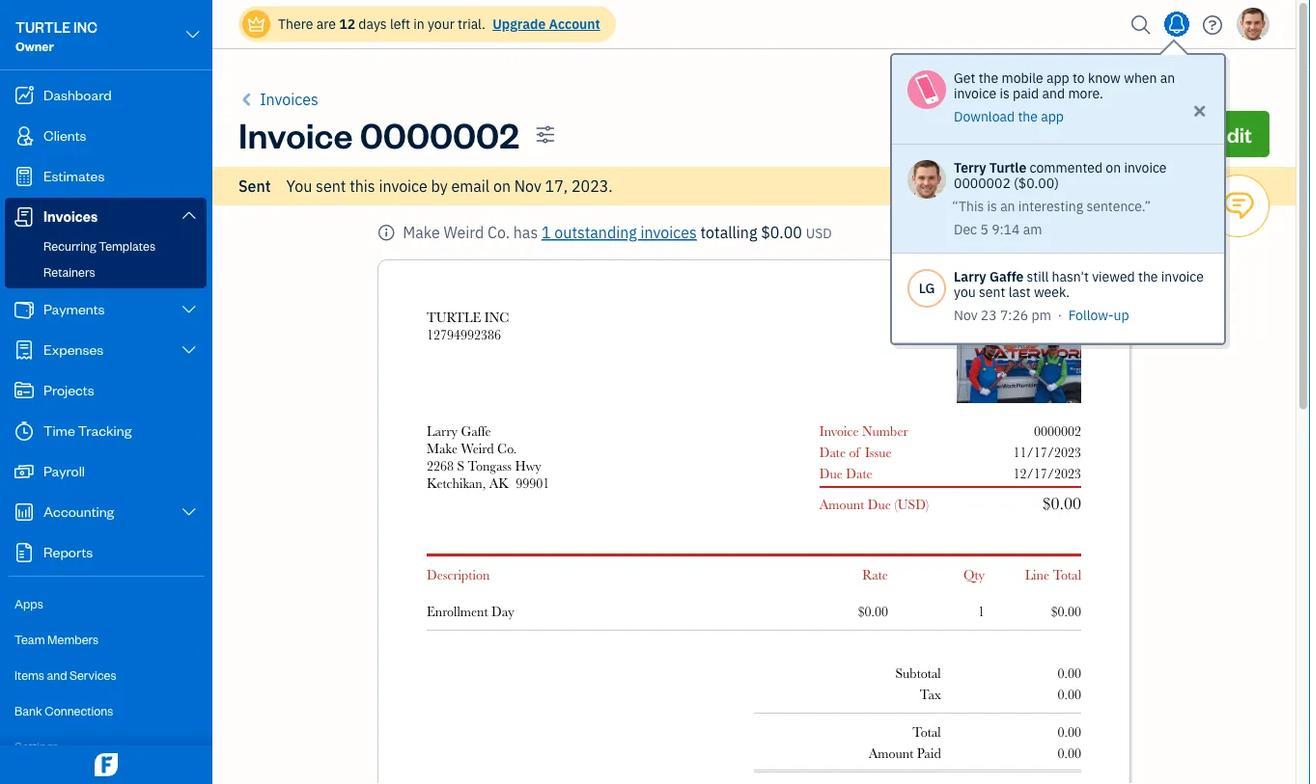 Task type: describe. For each thing, give the bounding box(es) containing it.
total inside total amount paid
[[913, 725, 941, 741]]

and inside the get the mobile app to know when an invoice is paid and more. download the app
[[1042, 84, 1065, 102]]

amount inside total amount paid
[[869, 746, 914, 762]]

line total
[[1025, 568, 1081, 583]]

and inside main element
[[47, 668, 67, 684]]

interesting
[[1019, 197, 1083, 215]]

receive
[[379, 128, 423, 146]]

last
[[1009, 283, 1031, 301]]

bank
[[14, 703, 42, 719]]

payments
[[43, 300, 105, 318]]

(
[[894, 497, 898, 513]]

1 outstanding invoices button
[[542, 221, 697, 244]]

0 vertical spatial amount
[[820, 497, 864, 513]]

due date
[[820, 466, 873, 482]]

1 horizontal spatial usd
[[898, 497, 926, 513]]

on inside commented on invoice 0000002 ($0.00) " this is an interesting sentence. "
[[1106, 159, 1121, 177]]

outstanding
[[555, 223, 637, 243]]

$0.00 right totalling
[[761, 223, 802, 243]]

12/17/2023
[[1013, 466, 1081, 482]]

has
[[513, 223, 538, 243]]

are
[[316, 15, 336, 33]]

dec 5 9:14 am
[[954, 221, 1042, 238]]

issue
[[865, 445, 892, 461]]

invoices inside button
[[260, 89, 318, 110]]

tracking
[[78, 421, 132, 440]]

17,
[[545, 176, 568, 196]]

0.00 0.00 for total
[[1058, 725, 1081, 762]]

invoices inside "link"
[[43, 207, 98, 225]]

you
[[286, 176, 312, 196]]

am
[[1023, 221, 1042, 238]]

0 vertical spatial co.
[[488, 223, 510, 243]]

invoice 0000002
[[238, 111, 519, 157]]

team members
[[14, 632, 99, 648]]

line
[[1025, 568, 1050, 583]]

still hasn't viewed the invoice you sent last week.
[[954, 268, 1204, 301]]

1 horizontal spatial the
[[1018, 108, 1038, 126]]

larry gaffe
[[954, 268, 1024, 286]]

email.
[[531, 128, 568, 146]]

0 horizontal spatial by
[[431, 176, 448, 196]]

larry gaffe make weird co. 2268 s tongass hwy ketchikan, ak  99901
[[427, 424, 550, 491]]

follow-up button
[[1069, 307, 1129, 324]]

expenses link
[[5, 331, 207, 370]]

invoice inside commented on invoice 0000002 ($0.00) " this is an interesting sentence. "
[[1124, 159, 1167, 177]]

s
[[457, 459, 465, 474]]

turtle
[[989, 159, 1027, 177]]

invoice right "this"
[[379, 176, 428, 196]]

time tracking link
[[5, 412, 207, 451]]

there
[[278, 15, 313, 33]]

templates
[[99, 238, 155, 254]]

services
[[70, 668, 116, 684]]

invoice inside the get the mobile app to know when an invoice is paid and more. download the app
[[954, 84, 997, 102]]

chevron large down image left crown icon
[[184, 23, 202, 46]]

$0.00 down line total
[[1051, 604, 1081, 620]]

mobile
[[1002, 69, 1043, 87]]

more.
[[1068, 84, 1103, 102]]

ketchikan,
[[427, 476, 486, 491]]

commented
[[1030, 159, 1103, 177]]

invoice inside still hasn't viewed the invoice you sent last week.
[[1161, 268, 1204, 286]]

freshbooks image
[[91, 754, 122, 777]]

gaffe for larry gaffe will receive your message by email.
[[319, 128, 352, 146]]

2 horizontal spatial 0000002
[[1034, 424, 1081, 439]]

expense image
[[13, 341, 36, 360]]

total amount paid
[[869, 725, 941, 762]]

0 vertical spatial by
[[513, 128, 528, 146]]

9:14
[[992, 221, 1020, 238]]

co. inside larry gaffe make weird co. 2268 s tongass hwy ketchikan, ak  99901
[[497, 441, 517, 457]]

viewed
[[1092, 268, 1135, 286]]

11/17/2023
[[1013, 445, 1081, 461]]

owner
[[15, 38, 54, 54]]

you
[[954, 283, 976, 301]]

usd inside make weird co. has 1 outstanding invoices totalling $0.00 usd
[[806, 224, 832, 242]]

pm
[[1032, 307, 1051, 324]]

team members link
[[5, 624, 207, 658]]

recurring templates link
[[9, 235, 203, 258]]

totalling
[[701, 223, 757, 243]]

0.00 0.00 for subtotal
[[1058, 666, 1081, 703]]

account
[[549, 15, 600, 33]]

view comments image
[[1222, 176, 1256, 237]]

timer image
[[13, 422, 36, 441]]

report image
[[13, 544, 36, 563]]

enrollment
[[427, 604, 488, 620]]

make weird co. has 1 outstanding invoices totalling $0.00 usd
[[403, 223, 832, 243]]

invoice image
[[13, 208, 36, 227]]

1 vertical spatial app
[[1041, 108, 1064, 126]]

chevronleft image
[[238, 88, 256, 111]]

terry turtle
[[954, 159, 1027, 177]]

reports
[[43, 543, 93, 561]]

invoice for invoice 0000002
[[238, 111, 353, 157]]

settings
[[14, 739, 59, 755]]

description
[[427, 568, 490, 583]]

chevron large down image for payments
[[180, 302, 198, 318]]

to
[[1073, 69, 1085, 87]]

is inside the get the mobile app to know when an invoice is paid and more. download the app
[[1000, 84, 1010, 102]]

edit link
[[1166, 111, 1270, 157]]

0 vertical spatial due
[[820, 466, 843, 482]]

paid
[[917, 746, 941, 762]]

search image
[[1126, 10, 1157, 39]]

edit
[[1214, 120, 1252, 148]]

clients link
[[5, 117, 207, 155]]

0000002 inside commented on invoice 0000002 ($0.00) " this is an interesting sentence. "
[[954, 174, 1011, 192]]

12
[[339, 15, 355, 33]]

accounting
[[43, 503, 114, 521]]

items and services link
[[5, 659, 207, 693]]

0 horizontal spatial nov
[[514, 176, 542, 196]]

larry for larry gaffe will receive your message by email.
[[285, 128, 316, 146]]

estimates
[[43, 167, 105, 185]]

expenses
[[43, 340, 104, 359]]

reports link
[[5, 534, 207, 573]]

invoice number
[[820, 424, 908, 439]]

Send a message text field
[[285, 83, 1267, 126]]

inc for turtle inc 12794992386
[[485, 310, 509, 325]]

1 vertical spatial nov
[[954, 307, 978, 324]]

projects link
[[5, 372, 207, 410]]

download the app button
[[954, 108, 1064, 126]]

payments link
[[5, 291, 207, 329]]

client image
[[13, 126, 36, 146]]

turtle for turtle inc owner
[[15, 18, 71, 36]]

7:26
[[1000, 307, 1029, 324]]

date of issue
[[820, 445, 892, 461]]

an inside the get the mobile app to know when an invoice is paid and more. download the app
[[1160, 69, 1175, 87]]

follow-
[[1069, 307, 1114, 324]]

time tracking
[[43, 421, 132, 440]]

clients
[[43, 126, 86, 144]]

turtle inc owner
[[15, 18, 97, 54]]

retainers link
[[9, 261, 203, 284]]



Task type: locate. For each thing, give the bounding box(es) containing it.
0.00 0.00
[[1058, 666, 1081, 703], [1058, 725, 1081, 762]]

the inside still hasn't viewed the invoice you sent last week.
[[1138, 268, 1158, 286]]

turtle up 12794992386
[[427, 310, 481, 325]]

chevron large down image down retainers link
[[180, 302, 198, 318]]

settings for this invoice image
[[535, 124, 555, 144]]

your right receive
[[426, 128, 453, 146]]

date down date of issue
[[846, 466, 873, 482]]

total right line
[[1053, 568, 1081, 583]]

by
[[513, 128, 528, 146], [431, 176, 448, 196]]

time
[[43, 421, 75, 440]]

larry down invoices button
[[285, 128, 316, 146]]

0 horizontal spatial inc
[[73, 18, 97, 36]]

gaffe inside larry gaffe make weird co. 2268 s tongass hwy ketchikan, ak  99901
[[461, 424, 491, 439]]

1 vertical spatial gaffe
[[990, 268, 1024, 286]]

0000002 up the you sent this invoice by email on nov 17, 2023. on the left of the page
[[360, 111, 519, 157]]

gaffe left will
[[319, 128, 352, 146]]

dashboard image
[[13, 86, 36, 105]]

1 vertical spatial usd
[[898, 497, 926, 513]]

upgrade
[[493, 15, 546, 33]]

0 vertical spatial 1
[[542, 223, 551, 243]]

2 vertical spatial 0000002
[[1034, 424, 1081, 439]]

1 vertical spatial weird
[[461, 441, 494, 457]]

1 horizontal spatial due
[[868, 497, 891, 513]]

1 vertical spatial is
[[987, 197, 997, 215]]

settings link
[[5, 731, 207, 765]]

turtle inside turtle inc 12794992386
[[427, 310, 481, 325]]

0 vertical spatial nov
[[514, 176, 542, 196]]

0 horizontal spatial and
[[47, 668, 67, 684]]

23
[[981, 307, 997, 324]]

1 vertical spatial invoice
[[820, 424, 859, 439]]

1 horizontal spatial on
[[1106, 159, 1121, 177]]

1 0.00 0.00 from the top
[[1058, 666, 1081, 703]]

subtotal
[[896, 666, 941, 682]]

payroll
[[43, 462, 85, 480]]

2 0.00 0.00 from the top
[[1058, 725, 1081, 762]]

0 vertical spatial invoice
[[238, 111, 353, 157]]

main element
[[0, 0, 275, 785]]

dashboard link
[[5, 76, 207, 115]]

gaffe for larry gaffe
[[990, 268, 1024, 286]]

2268
[[427, 459, 454, 474]]

total up paid
[[913, 725, 941, 741]]

1 horizontal spatial gaffe
[[461, 424, 491, 439]]

1 vertical spatial make
[[427, 441, 458, 457]]

1 horizontal spatial is
[[1000, 84, 1010, 102]]

0 vertical spatial 0.00 0.00
[[1058, 666, 1081, 703]]

nov left 17,
[[514, 176, 542, 196]]

commented on invoice 0000002 ($0.00) " this is an interesting sentence. "
[[952, 159, 1167, 215]]

chevron large down image up recurring templates "link"
[[180, 207, 198, 223]]

0 horizontal spatial the
[[979, 69, 999, 87]]

will
[[355, 128, 376, 146]]

1 horizontal spatial total
[[1053, 568, 1081, 583]]

amount due ( usd )
[[820, 497, 929, 513]]

of
[[849, 445, 861, 461]]

recurring
[[43, 238, 96, 254]]

0 vertical spatial turtle
[[15, 18, 71, 36]]

the right viewed
[[1138, 268, 1158, 286]]

nov left 23 on the right top of the page
[[954, 307, 978, 324]]

an right the when
[[1160, 69, 1175, 87]]

chevron large down image down the payments link
[[180, 343, 198, 358]]

1 vertical spatial sent
[[979, 283, 1006, 301]]

gaffe up tongass
[[461, 424, 491, 439]]

1 vertical spatial amount
[[869, 746, 914, 762]]

turtle up owner
[[15, 18, 71, 36]]

2023.
[[572, 176, 613, 196]]

day
[[492, 604, 514, 620]]

money image
[[13, 462, 36, 482]]

co.
[[488, 223, 510, 243], [497, 441, 517, 457]]

number
[[862, 424, 908, 439]]

the down paid
[[1018, 108, 1038, 126]]

0 horizontal spatial amount
[[820, 497, 864, 513]]

and right items
[[47, 668, 67, 684]]

2 0.00 from the top
[[1058, 687, 1081, 703]]

0 vertical spatial weird
[[444, 223, 484, 243]]

0000002 up this
[[954, 174, 1011, 192]]

0 horizontal spatial turtle
[[15, 18, 71, 36]]

1 vertical spatial total
[[913, 725, 941, 741]]

1 horizontal spatial 1
[[978, 604, 985, 620]]

invoices
[[260, 89, 318, 110], [43, 207, 98, 225]]

1 horizontal spatial invoice
[[820, 424, 859, 439]]

1 horizontal spatial nov
[[954, 307, 978, 324]]

inc for turtle inc owner
[[73, 18, 97, 36]]

0 horizontal spatial larry
[[285, 128, 316, 146]]

co. up tongass
[[497, 441, 517, 457]]

0 horizontal spatial 1
[[542, 223, 551, 243]]

1 horizontal spatial 0000002
[[954, 174, 1011, 192]]

2 vertical spatial gaffe
[[461, 424, 491, 439]]

crown image
[[246, 14, 266, 34]]

0 horizontal spatial sent
[[316, 176, 346, 196]]

invoices link
[[5, 198, 207, 235]]

0 vertical spatial 0000002
[[360, 111, 519, 157]]

0 horizontal spatial due
[[820, 466, 843, 482]]

team
[[14, 632, 45, 648]]

$0.00
[[761, 223, 802, 243], [1042, 494, 1081, 514], [858, 604, 888, 620], [1051, 604, 1081, 620]]

get
[[954, 69, 976, 87]]

due
[[820, 466, 843, 482], [868, 497, 891, 513]]

days
[[359, 15, 387, 33]]

larry up 23 on the right top of the page
[[954, 268, 986, 286]]

co. left has
[[488, 223, 510, 243]]

turtle inc 12794992386
[[427, 310, 509, 343]]

due left '('
[[868, 497, 891, 513]]

notifications image
[[1162, 5, 1192, 43]]

1 vertical spatial co.
[[497, 441, 517, 457]]

due down date of issue
[[820, 466, 843, 482]]

sentence.
[[1087, 197, 1145, 215]]

sent inside still hasn't viewed the invoice you sent last week.
[[979, 283, 1006, 301]]

2 vertical spatial the
[[1138, 268, 1158, 286]]

know
[[1088, 69, 1121, 87]]

0 vertical spatial invoices
[[260, 89, 318, 110]]

turtle inside turtle inc owner
[[15, 18, 71, 36]]

an inside commented on invoice 0000002 ($0.00) " this is an interesting sentence. "
[[1000, 197, 1015, 215]]

download
[[954, 108, 1015, 126]]

invoice right viewed
[[1161, 268, 1204, 286]]

1 right has
[[542, 223, 551, 243]]

amount left paid
[[869, 746, 914, 762]]

0 vertical spatial app
[[1047, 69, 1070, 87]]

week.
[[1034, 283, 1070, 301]]

close image
[[1191, 99, 1209, 123]]

1 vertical spatial turtle
[[427, 310, 481, 325]]

chevron large down image
[[180, 505, 198, 520]]

0 vertical spatial make
[[403, 223, 440, 243]]

0 horizontal spatial 0000002
[[360, 111, 519, 157]]

is
[[1000, 84, 1010, 102], [987, 197, 997, 215]]

1 horizontal spatial inc
[[485, 310, 509, 325]]

on up the sentence.
[[1106, 159, 1121, 177]]

"
[[1145, 197, 1151, 215]]

1 vertical spatial 0000002
[[954, 174, 1011, 192]]

invoice up of
[[820, 424, 859, 439]]

0 vertical spatial gaffe
[[319, 128, 352, 146]]

4 0.00 from the top
[[1058, 746, 1081, 762]]

make inside larry gaffe make weird co. 2268 s tongass hwy ketchikan, ak  99901
[[427, 441, 458, 457]]

2 horizontal spatial larry
[[954, 268, 986, 286]]

invoice
[[954, 84, 997, 102], [1124, 159, 1167, 177], [379, 176, 428, 196], [1161, 268, 1204, 286]]

rate
[[862, 568, 888, 583]]

items
[[14, 668, 44, 684]]

0 vertical spatial inc
[[73, 18, 97, 36]]

left
[[390, 15, 410, 33]]

this
[[959, 197, 984, 215]]

$0.00 down rate
[[858, 604, 888, 620]]

chevron large down image
[[184, 23, 202, 46], [180, 207, 198, 223], [180, 302, 198, 318], [180, 343, 198, 358]]

0 vertical spatial the
[[979, 69, 999, 87]]

qty
[[964, 568, 985, 583]]

2 vertical spatial larry
[[427, 424, 458, 439]]

payroll link
[[5, 453, 207, 491]]

1 horizontal spatial turtle
[[427, 310, 481, 325]]

larry for larry gaffe make weird co. 2268 s tongass hwy ketchikan, ak  99901
[[427, 424, 458, 439]]

invoice up '"'
[[1124, 159, 1167, 177]]

$0.00 down 12/17/2023
[[1042, 494, 1081, 514]]

1 0.00 from the top
[[1058, 666, 1081, 682]]

0 vertical spatial larry
[[285, 128, 316, 146]]

1 vertical spatial inc
[[485, 310, 509, 325]]

still
[[1027, 268, 1049, 286]]

sent left "this"
[[316, 176, 346, 196]]

turtle for turtle inc 12794992386
[[427, 310, 481, 325]]

trial.
[[458, 15, 486, 33]]

there are 12 days left in your trial. upgrade account
[[278, 15, 600, 33]]

1 down qty
[[978, 604, 985, 620]]

weird up tongass
[[461, 441, 494, 457]]

larry up the "2268"
[[427, 424, 458, 439]]

1 horizontal spatial amount
[[869, 746, 914, 762]]

1 vertical spatial an
[[1000, 197, 1015, 215]]

paid
[[1013, 84, 1039, 102]]

0 vertical spatial sent
[[316, 176, 346, 196]]

0 vertical spatial total
[[1053, 568, 1081, 583]]

apps link
[[5, 588, 207, 622]]

1 vertical spatial date
[[846, 466, 873, 482]]

0000002 up the 11/17/2023 at bottom
[[1034, 424, 1081, 439]]

0 horizontal spatial on
[[493, 176, 511, 196]]

members
[[47, 632, 99, 648]]

2 horizontal spatial the
[[1138, 268, 1158, 286]]

0 horizontal spatial total
[[913, 725, 941, 741]]

0 vertical spatial usd
[[806, 224, 832, 242]]

an up 9:14
[[1000, 197, 1015, 215]]

2 horizontal spatial gaffe
[[990, 268, 1024, 286]]

nov 23 7:26 pm · follow-up
[[954, 307, 1129, 324]]

1 vertical spatial 1
[[978, 604, 985, 620]]

lg
[[919, 280, 935, 297]]

invoices button
[[238, 88, 318, 111]]

1 vertical spatial 0.00 0.00
[[1058, 725, 1081, 762]]

0 vertical spatial and
[[1042, 84, 1065, 102]]

estimate image
[[13, 167, 36, 186]]

1 vertical spatial and
[[47, 668, 67, 684]]

info image
[[378, 221, 395, 244]]

by left settings for this invoice icon
[[513, 128, 528, 146]]

the
[[979, 69, 999, 87], [1018, 108, 1038, 126], [1138, 268, 1158, 286]]

chevron large down image inside the payments link
[[180, 302, 198, 318]]

make right info image
[[403, 223, 440, 243]]

1 vertical spatial by
[[431, 176, 448, 196]]

when
[[1124, 69, 1157, 87]]

retainers
[[43, 264, 95, 280]]

12794992386
[[427, 327, 501, 343]]

1 vertical spatial the
[[1018, 108, 1038, 126]]

pencil image
[[1183, 121, 1210, 148]]

0 vertical spatial an
[[1160, 69, 1175, 87]]

1 horizontal spatial an
[[1160, 69, 1175, 87]]

email
[[451, 176, 490, 196]]

0 vertical spatial is
[[1000, 84, 1010, 102]]

0 vertical spatial your
[[428, 15, 455, 33]]

inc up 12794992386
[[485, 310, 509, 325]]

inc up dashboard
[[73, 18, 97, 36]]

go to help image
[[1197, 10, 1228, 39]]

0 horizontal spatial gaffe
[[319, 128, 352, 146]]

0 horizontal spatial is
[[987, 197, 997, 215]]

0 vertical spatial date
[[820, 445, 846, 461]]

larry for larry gaffe
[[954, 268, 986, 286]]

inc inside turtle inc 12794992386
[[485, 310, 509, 325]]

1 horizontal spatial invoices
[[260, 89, 318, 110]]

1 horizontal spatial sent
[[979, 283, 1006, 301]]

upgrade account link
[[489, 15, 600, 33]]

items and services
[[14, 668, 116, 684]]

gaffe left still
[[990, 268, 1024, 286]]

subtotal tax
[[896, 666, 941, 703]]

invoice up download
[[954, 84, 997, 102]]

terry
[[954, 159, 986, 177]]

invoices right chevronleft icon
[[260, 89, 318, 110]]

usd
[[806, 224, 832, 242], [898, 497, 926, 513]]

amount down the due date
[[820, 497, 864, 513]]

invoices up recurring on the left top of the page
[[43, 207, 98, 225]]

1 vertical spatial due
[[868, 497, 891, 513]]

1 vertical spatial larry
[[954, 268, 986, 286]]

gaffe for larry gaffe make weird co. 2268 s tongass hwy ketchikan, ak  99901
[[461, 424, 491, 439]]

sent up 23 on the right top of the page
[[979, 283, 1006, 301]]

project image
[[13, 381, 36, 401]]

by left the email
[[431, 176, 448, 196]]

3 0.00 from the top
[[1058, 725, 1081, 741]]

dec
[[954, 221, 977, 238]]

is inside commented on invoice 0000002 ($0.00) " this is an interesting sentence. "
[[987, 197, 997, 215]]

1 vertical spatial invoices
[[43, 207, 98, 225]]

payment image
[[13, 300, 36, 320]]

on right the email
[[493, 176, 511, 196]]

and right paid
[[1042, 84, 1065, 102]]

)
[[926, 497, 929, 513]]

make up the "2268"
[[427, 441, 458, 457]]

($0.00)
[[1014, 174, 1059, 192]]

app
[[1047, 69, 1070, 87], [1041, 108, 1064, 126]]

bank connections link
[[5, 695, 207, 729]]

tax
[[920, 687, 941, 703]]

0 horizontal spatial invoice
[[238, 111, 353, 157]]

accounting link
[[5, 493, 207, 532]]

chevron large down image for expenses
[[180, 343, 198, 358]]

your right "in"
[[428, 15, 455, 33]]

weird down the email
[[444, 223, 484, 243]]

get the mobile app to know when an invoice is paid and more. download the app
[[954, 69, 1175, 126]]

invoice up you
[[238, 111, 353, 157]]

chevron large down image for invoices
[[180, 207, 198, 223]]

1 horizontal spatial by
[[513, 128, 528, 146]]

chart image
[[13, 503, 36, 522]]

inc inside turtle inc owner
[[73, 18, 97, 36]]

tongass
[[468, 459, 512, 474]]

weird inside larry gaffe make weird co. 2268 s tongass hwy ketchikan, ak  99901
[[461, 441, 494, 457]]

projects
[[43, 381, 94, 399]]

0 horizontal spatial usd
[[806, 224, 832, 242]]

is left paid
[[1000, 84, 1010, 102]]

"
[[952, 197, 959, 215]]

0 horizontal spatial an
[[1000, 197, 1015, 215]]

larry inside larry gaffe make weird co. 2268 s tongass hwy ketchikan, ak  99901
[[427, 424, 458, 439]]

1 horizontal spatial larry
[[427, 424, 458, 439]]

invoice for invoice number
[[820, 424, 859, 439]]

1 vertical spatial your
[[426, 128, 453, 146]]

date left of
[[820, 445, 846, 461]]

the right get
[[979, 69, 999, 87]]

is right this
[[987, 197, 997, 215]]

1 horizontal spatial and
[[1042, 84, 1065, 102]]

0 horizontal spatial invoices
[[43, 207, 98, 225]]



Task type: vqa. For each thing, say whether or not it's contained in the screenshot.
payments.
no



